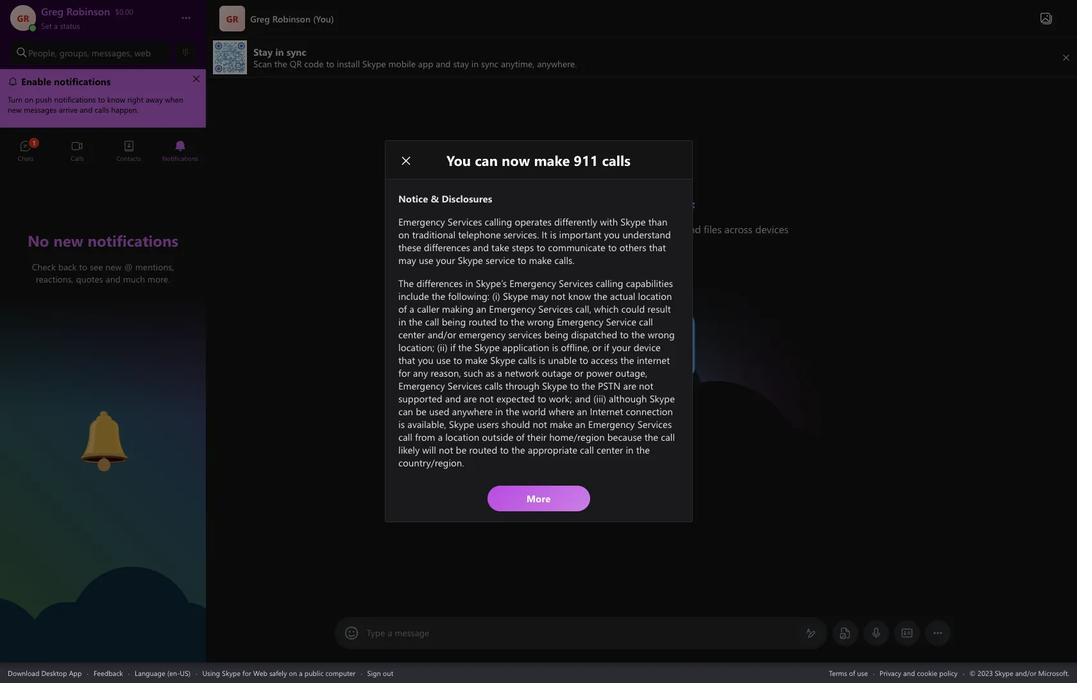 Task type: locate. For each thing, give the bounding box(es) containing it.
desktop
[[41, 669, 67, 679]]

a right on
[[299, 669, 303, 679]]

feedback
[[94, 669, 123, 679]]

privacy and cookie policy
[[880, 669, 958, 679]]

sign out
[[367, 669, 393, 679]]

type a message
[[367, 628, 429, 640]]

groups,
[[59, 47, 89, 59]]

terms
[[829, 669, 847, 679]]

skype
[[222, 669, 241, 679]]

us)
[[180, 669, 191, 679]]

web
[[134, 47, 151, 59]]

download
[[8, 669, 39, 679]]

type
[[367, 628, 385, 640]]

2 vertical spatial a
[[299, 669, 303, 679]]

2 horizontal spatial a
[[388, 628, 392, 640]]

privacy and cookie policy link
[[880, 669, 958, 679]]

1 vertical spatial a
[[388, 628, 392, 640]]

people, groups, messages, web
[[28, 47, 151, 59]]

tab list
[[0, 135, 206, 170]]

for
[[243, 669, 251, 679]]

a
[[54, 21, 58, 31], [388, 628, 392, 640], [299, 669, 303, 679]]

safely
[[269, 669, 287, 679]]

0 vertical spatial a
[[54, 21, 58, 31]]

language (en-us) link
[[135, 669, 191, 679]]

a right type
[[388, 628, 392, 640]]

0 horizontal spatial a
[[54, 21, 58, 31]]

language
[[135, 669, 165, 679]]

app
[[69, 669, 82, 679]]

messages,
[[92, 47, 132, 59]]

download desktop app
[[8, 669, 82, 679]]

using skype for web safely on a public computer link
[[202, 669, 356, 679]]

a inside button
[[54, 21, 58, 31]]

status
[[60, 21, 80, 31]]

1 horizontal spatial a
[[299, 669, 303, 679]]

using
[[202, 669, 220, 679]]

cookie
[[917, 669, 938, 679]]

a right set
[[54, 21, 58, 31]]

a for message
[[388, 628, 392, 640]]

set a status button
[[41, 18, 168, 31]]

bell
[[64, 406, 81, 419]]

people,
[[28, 47, 57, 59]]

on
[[289, 669, 297, 679]]



Task type: vqa. For each thing, say whether or not it's contained in the screenshot.
Stay available with second Skype Number
no



Task type: describe. For each thing, give the bounding box(es) containing it.
computer
[[325, 669, 356, 679]]

public
[[305, 669, 324, 679]]

a for status
[[54, 21, 58, 31]]

(en-
[[167, 669, 180, 679]]

out
[[383, 669, 393, 679]]

set a status
[[41, 21, 80, 31]]

using skype for web safely on a public computer
[[202, 669, 356, 679]]

of
[[849, 669, 856, 679]]

privacy
[[880, 669, 902, 679]]

set
[[41, 21, 52, 31]]

web
[[253, 669, 268, 679]]

use
[[857, 669, 868, 679]]

feedback link
[[94, 669, 123, 679]]

Type a message text field
[[367, 628, 795, 641]]

policy
[[940, 669, 958, 679]]

language (en-us)
[[135, 669, 191, 679]]

download desktop app link
[[8, 669, 82, 679]]

terms of use
[[829, 669, 868, 679]]

people, groups, messages, web button
[[10, 41, 170, 64]]

sign
[[367, 669, 381, 679]]

message
[[395, 628, 429, 640]]

and
[[903, 669, 915, 679]]

terms of use link
[[829, 669, 868, 679]]

sign out link
[[367, 669, 393, 679]]



